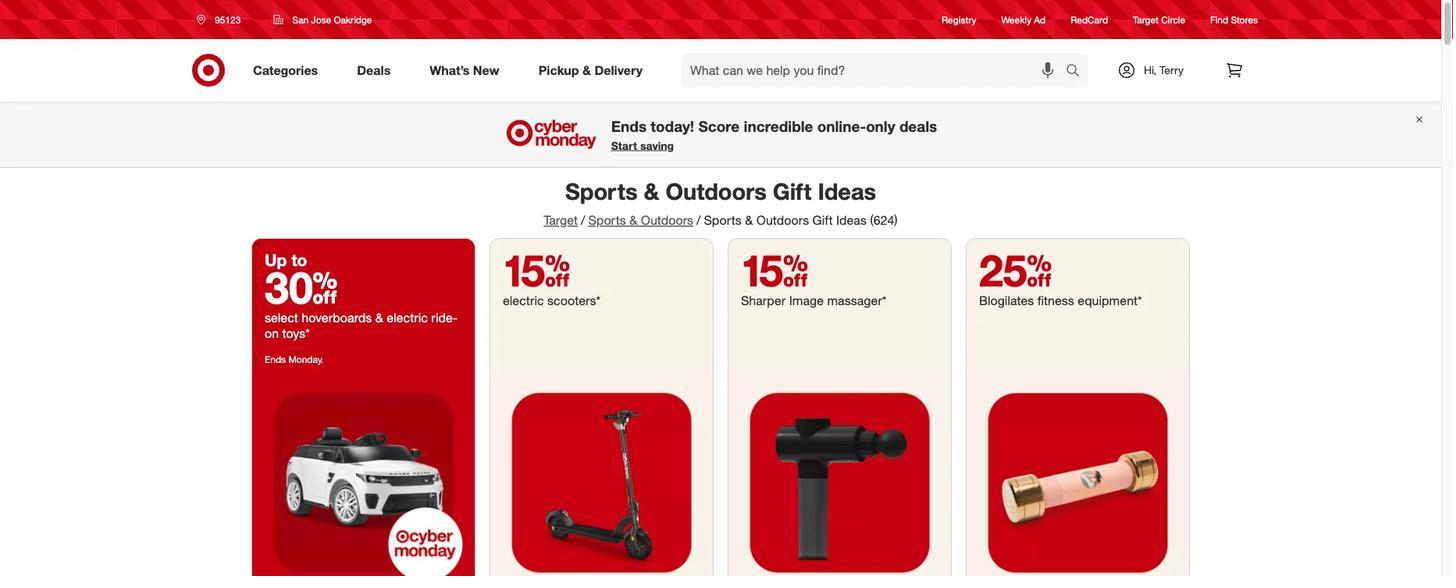 Task type: vqa. For each thing, say whether or not it's contained in the screenshot.
leftmost TARGET
yes



Task type: locate. For each thing, give the bounding box(es) containing it.
electric inside select hoverboards & electric ride- on toys*
[[387, 310, 428, 325]]

ends monday.
[[265, 354, 324, 365]]

delivery
[[595, 63, 643, 78]]

to
[[291, 250, 307, 270]]

outdoors
[[666, 177, 767, 205], [641, 213, 694, 228], [757, 213, 809, 228]]

online-
[[817, 117, 866, 135]]

target inside "sports & outdoors gift ideas target / sports & outdoors / sports & outdoors gift ideas (624)"
[[544, 213, 578, 228]]

select hoverboards & electric ride- on toys*
[[265, 310, 458, 341]]

/
[[581, 213, 585, 228], [697, 213, 701, 228]]

weekly ad link
[[1002, 13, 1046, 26]]

gift up "15 sharper image massager*"
[[813, 213, 833, 228]]

score
[[699, 117, 740, 135]]

target up the 15 electric scooters*
[[544, 213, 578, 228]]

weekly
[[1002, 14, 1032, 25]]

15 sharper image massager*
[[741, 244, 887, 308]]

electric
[[503, 293, 544, 308], [387, 310, 428, 325]]

target circle link
[[1133, 13, 1186, 26]]

15
[[503, 244, 570, 297], [741, 244, 808, 297]]

1 vertical spatial ends
[[265, 354, 286, 365]]

today!
[[651, 117, 694, 135]]

ends for today!
[[611, 117, 647, 135]]

electric left ride-
[[387, 310, 428, 325]]

ideas up (624)
[[818, 177, 876, 205]]

blogilates
[[979, 293, 1034, 308]]

hi, terry
[[1144, 63, 1184, 77]]

on
[[265, 326, 279, 341]]

0 vertical spatial electric
[[503, 293, 544, 308]]

scooters*
[[548, 293, 601, 308]]

1 vertical spatial target
[[544, 213, 578, 228]]

ends up start
[[611, 117, 647, 135]]

2 15 from the left
[[741, 244, 808, 297]]

gift down ends today! score incredible online-only deals start saving
[[773, 177, 812, 205]]

25 blogilates fitness equipment*
[[979, 244, 1142, 308]]

ends inside ends today! score incredible online-only deals start saving
[[611, 117, 647, 135]]

deals
[[900, 117, 937, 135]]

categories
[[253, 63, 318, 78]]

redcard link
[[1071, 13, 1108, 26]]

0 horizontal spatial ends
[[265, 354, 286, 365]]

& inside select hoverboards & electric ride- on toys*
[[375, 310, 383, 325]]

15 inside "15 sharper image massager*"
[[741, 244, 808, 297]]

electric left "scooters*"
[[503, 293, 544, 308]]

hi,
[[1144, 63, 1157, 77]]

/ right target link
[[581, 213, 585, 228]]

0 horizontal spatial electric
[[387, 310, 428, 325]]

0 horizontal spatial target
[[544, 213, 578, 228]]

ideas
[[818, 177, 876, 205], [836, 213, 867, 228]]

saving
[[640, 139, 674, 152]]

target cyber monday image
[[252, 372, 475, 576]]

search
[[1059, 64, 1097, 79]]

0 horizontal spatial 15
[[503, 244, 570, 297]]

1 vertical spatial gift
[[813, 213, 833, 228]]

target circle
[[1133, 14, 1186, 25]]

(624)
[[870, 213, 898, 228]]

equipment*
[[1078, 293, 1142, 308]]

1 vertical spatial electric
[[387, 310, 428, 325]]

1 15 from the left
[[503, 244, 570, 297]]

deals link
[[344, 53, 410, 87]]

ideas left (624)
[[836, 213, 867, 228]]

0 horizontal spatial /
[[581, 213, 585, 228]]

2 / from the left
[[697, 213, 701, 228]]

ends for monday.
[[265, 354, 286, 365]]

hoverboards
[[302, 310, 372, 325]]

sports
[[565, 177, 638, 205], [588, 213, 626, 228], [704, 213, 742, 228]]

stores
[[1231, 14, 1258, 25]]

target link
[[544, 213, 578, 228]]

monday.
[[289, 354, 324, 365]]

registry
[[942, 14, 977, 25]]

target
[[1133, 14, 1159, 25], [544, 213, 578, 228]]

registry link
[[942, 13, 977, 26]]

&
[[583, 63, 591, 78], [644, 177, 659, 205], [630, 213, 638, 228], [745, 213, 753, 228], [375, 310, 383, 325]]

0 vertical spatial ends
[[611, 117, 647, 135]]

sharper
[[741, 293, 786, 308]]

what's new
[[430, 63, 500, 78]]

0 vertical spatial ideas
[[818, 177, 876, 205]]

san
[[292, 14, 309, 25]]

what's
[[430, 63, 470, 78]]

0 horizontal spatial gift
[[773, 177, 812, 205]]

sports & outdoors link
[[588, 213, 694, 228]]

new
[[473, 63, 500, 78]]

san jose oakridge button
[[263, 5, 382, 34]]

1 horizontal spatial target
[[1133, 14, 1159, 25]]

1 horizontal spatial electric
[[503, 293, 544, 308]]

95123
[[215, 14, 241, 25]]

gift
[[773, 177, 812, 205], [813, 213, 833, 228]]

1 horizontal spatial 15
[[741, 244, 808, 297]]

ends down 'on'
[[265, 354, 286, 365]]

15 inside the 15 electric scooters*
[[503, 244, 570, 297]]

1 horizontal spatial /
[[697, 213, 701, 228]]

ends
[[611, 117, 647, 135], [265, 354, 286, 365]]

target left circle
[[1133, 14, 1159, 25]]

1 horizontal spatial ends
[[611, 117, 647, 135]]

15 for 15 electric scooters*
[[503, 244, 570, 297]]

find stores link
[[1211, 13, 1258, 26]]

0 vertical spatial target
[[1133, 14, 1159, 25]]

start
[[611, 139, 637, 152]]

/ right sports & outdoors link
[[697, 213, 701, 228]]

jose
[[311, 14, 331, 25]]

pickup
[[539, 63, 579, 78]]

san jose oakridge
[[292, 14, 372, 25]]



Task type: describe. For each thing, give the bounding box(es) containing it.
25
[[979, 244, 1052, 297]]

find
[[1211, 14, 1229, 25]]

outdoors down saving
[[641, 213, 694, 228]]

massager*
[[827, 293, 887, 308]]

find stores
[[1211, 14, 1258, 25]]

weekly ad
[[1002, 14, 1046, 25]]

terry
[[1160, 63, 1184, 77]]

select
[[265, 310, 298, 325]]

oakridge
[[334, 14, 372, 25]]

up to
[[265, 250, 307, 270]]

fitness
[[1038, 293, 1074, 308]]

circle
[[1161, 14, 1186, 25]]

1 / from the left
[[581, 213, 585, 228]]

95123 button
[[187, 5, 257, 34]]

deals
[[357, 63, 391, 78]]

only
[[866, 117, 895, 135]]

cyber monday target deals image
[[504, 116, 599, 153]]

image
[[789, 293, 824, 308]]

sports & outdoors gift ideas target / sports & outdoors / sports & outdoors gift ideas (624)
[[544, 177, 898, 228]]

What can we help you find? suggestions appear below search field
[[681, 53, 1070, 87]]

toys*
[[282, 326, 310, 341]]

search button
[[1059, 53, 1097, 91]]

ends today! score incredible online-only deals start saving
[[611, 117, 937, 152]]

pickup & delivery link
[[525, 53, 662, 87]]

outdoors down score
[[666, 177, 767, 205]]

what's new link
[[416, 53, 519, 87]]

15 for 15 sharper image massager*
[[741, 244, 808, 297]]

15 electric scooters*
[[503, 244, 601, 308]]

categories link
[[240, 53, 338, 87]]

ride-
[[431, 310, 458, 325]]

redcard
[[1071, 14, 1108, 25]]

incredible
[[744, 117, 813, 135]]

0 vertical spatial gift
[[773, 177, 812, 205]]

1 vertical spatial ideas
[[836, 213, 867, 228]]

electric inside the 15 electric scooters*
[[503, 293, 544, 308]]

1 horizontal spatial gift
[[813, 213, 833, 228]]

outdoors up "15 sharper image massager*"
[[757, 213, 809, 228]]

ad
[[1034, 14, 1046, 25]]

pickup & delivery
[[539, 63, 643, 78]]

up
[[265, 250, 287, 270]]

30
[[265, 261, 338, 314]]



